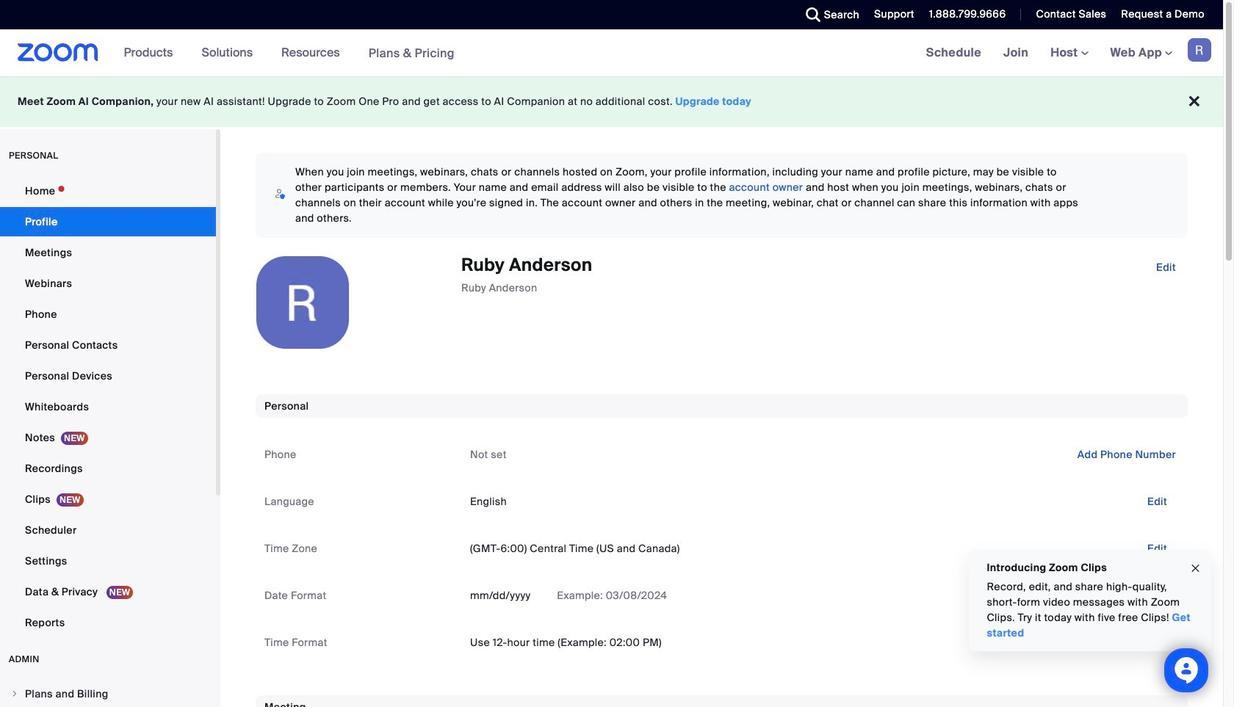 Task type: locate. For each thing, give the bounding box(es) containing it.
banner
[[0, 29, 1223, 77]]

profile picture image
[[1188, 38, 1211, 62]]

user photo image
[[256, 256, 349, 349]]

meetings navigation
[[915, 29, 1223, 77]]

product information navigation
[[113, 29, 466, 77]]

menu item
[[0, 680, 216, 707]]

edit user photo image
[[291, 296, 314, 309]]

footer
[[0, 76, 1223, 127]]



Task type: describe. For each thing, give the bounding box(es) containing it.
close image
[[1190, 560, 1202, 577]]

zoom logo image
[[18, 43, 98, 62]]

right image
[[10, 690, 19, 699]]

personal menu menu
[[0, 176, 216, 639]]



Task type: vqa. For each thing, say whether or not it's contained in the screenshot.
the Personal Menu menu
yes



